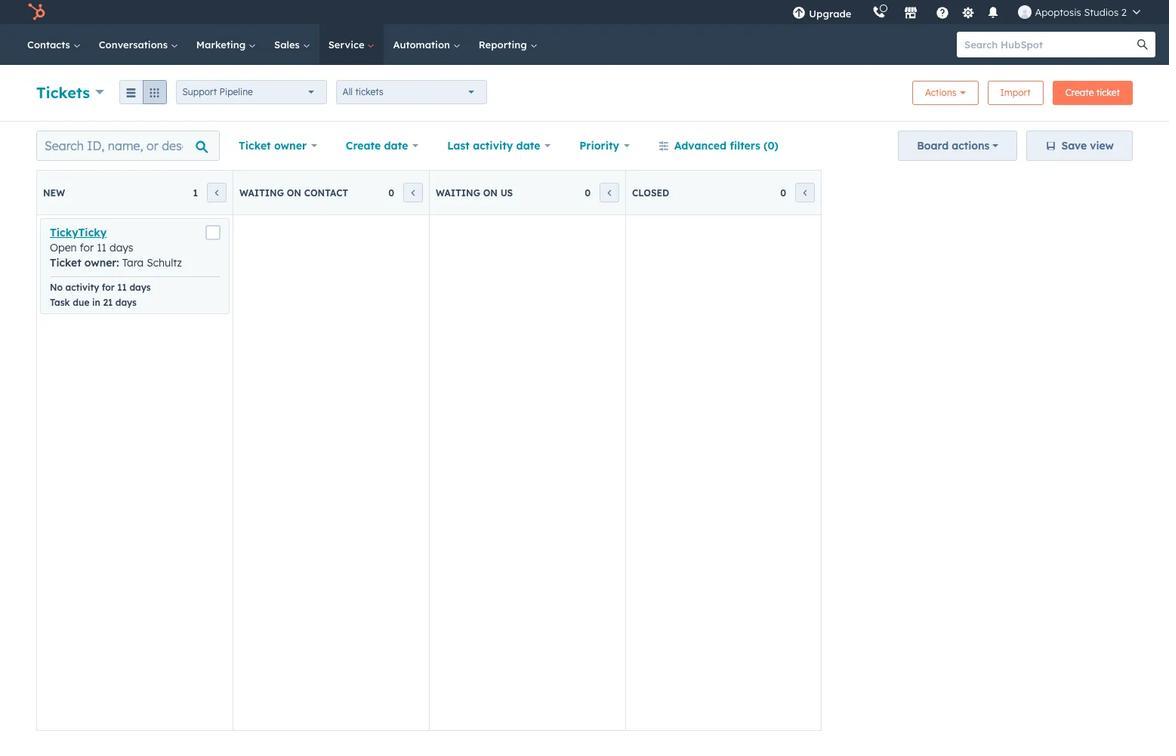 Task type: vqa. For each thing, say whether or not it's contained in the screenshot.
Settings icon
yes



Task type: locate. For each thing, give the bounding box(es) containing it.
activity
[[473, 139, 513, 153], [65, 282, 99, 293]]

1 horizontal spatial create
[[1066, 87, 1094, 98]]

actions
[[952, 139, 990, 153]]

1 horizontal spatial owner
[[274, 139, 307, 153]]

apoptosis studios 2 button
[[1010, 0, 1150, 24]]

waiting for waiting on us
[[436, 187, 481, 198]]

ticket owner button
[[229, 131, 327, 161]]

ticket down support pipeline popup button
[[239, 139, 271, 153]]

0 vertical spatial 11
[[97, 241, 107, 255]]

1 horizontal spatial for
[[102, 282, 115, 293]]

advanced filters (0)
[[675, 139, 779, 153]]

1 waiting from the left
[[240, 187, 284, 198]]

create for create date
[[346, 139, 381, 153]]

days inside open for 11 days ticket owner : tara schultz
[[110, 241, 133, 255]]

11 down :
[[117, 282, 127, 293]]

0 horizontal spatial 0
[[388, 187, 394, 198]]

days up :
[[110, 241, 133, 255]]

0 horizontal spatial waiting
[[240, 187, 284, 198]]

0 horizontal spatial 11
[[97, 241, 107, 255]]

activity up due
[[65, 282, 99, 293]]

create date
[[346, 139, 408, 153]]

0 vertical spatial days
[[110, 241, 133, 255]]

owner inside popup button
[[274, 139, 307, 153]]

save view button
[[1027, 131, 1133, 161]]

0 horizontal spatial owner
[[84, 256, 117, 270]]

0 horizontal spatial create
[[346, 139, 381, 153]]

1 horizontal spatial on
[[483, 187, 498, 198]]

support pipeline button
[[176, 80, 327, 104]]

on left contact
[[287, 187, 301, 198]]

0 vertical spatial create
[[1066, 87, 1094, 98]]

activity inside no activity for 11 days task due in 21 days
[[65, 282, 99, 293]]

1 horizontal spatial activity
[[473, 139, 513, 153]]

pipeline
[[220, 86, 253, 97]]

ticket down 'open'
[[50, 256, 81, 270]]

1 date from the left
[[384, 139, 408, 153]]

tickets
[[355, 86, 384, 97]]

tickets button
[[36, 81, 104, 103]]

2 0 from the left
[[585, 187, 591, 198]]

waiting for waiting on contact
[[240, 187, 284, 198]]

actions button
[[913, 81, 979, 105]]

board actions button
[[899, 131, 1018, 161]]

activity for no
[[65, 282, 99, 293]]

1 vertical spatial ticket
[[50, 256, 81, 270]]

2 date from the left
[[516, 139, 541, 153]]

ticket
[[239, 139, 271, 153], [50, 256, 81, 270]]

priority button
[[570, 131, 640, 161]]

create inside button
[[1066, 87, 1094, 98]]

save view
[[1062, 139, 1114, 153]]

1 vertical spatial for
[[102, 282, 115, 293]]

days down "tara"
[[130, 282, 151, 293]]

activity inside popup button
[[473, 139, 513, 153]]

1 vertical spatial activity
[[65, 282, 99, 293]]

new
[[43, 187, 65, 198]]

2 on from the left
[[483, 187, 498, 198]]

11 inside no activity for 11 days task due in 21 days
[[117, 282, 127, 293]]

upgrade
[[809, 8, 852, 20]]

11 inside open for 11 days ticket owner : tara schultz
[[97, 241, 107, 255]]

1 horizontal spatial 0
[[585, 187, 591, 198]]

settings image
[[962, 6, 975, 20]]

2 vertical spatial days
[[115, 297, 137, 308]]

1 on from the left
[[287, 187, 301, 198]]

on left the "us"
[[483, 187, 498, 198]]

1 0 from the left
[[388, 187, 394, 198]]

marketplaces image
[[905, 7, 918, 20]]

owner up waiting on contact
[[274, 139, 307, 153]]

reporting link
[[470, 24, 547, 65]]

0 horizontal spatial for
[[80, 241, 94, 255]]

date down the all tickets popup button
[[384, 139, 408, 153]]

owner inside open for 11 days ticket owner : tara schultz
[[84, 256, 117, 270]]

no activity for 11 days task due in 21 days
[[50, 282, 151, 308]]

waiting down last
[[436, 187, 481, 198]]

search image
[[1138, 39, 1148, 50]]

0 horizontal spatial date
[[384, 139, 408, 153]]

1 horizontal spatial 11
[[117, 282, 127, 293]]

for up 21
[[102, 282, 115, 293]]

on for contact
[[287, 187, 301, 198]]

on
[[287, 187, 301, 198], [483, 187, 498, 198]]

create date button
[[336, 131, 429, 161]]

import
[[1001, 87, 1031, 98]]

2 waiting from the left
[[436, 187, 481, 198]]

group
[[119, 80, 167, 104]]

create left ticket
[[1066, 87, 1094, 98]]

marketing
[[196, 39, 249, 51]]

schultz
[[147, 256, 182, 270]]

activity right last
[[473, 139, 513, 153]]

0 vertical spatial activity
[[473, 139, 513, 153]]

waiting
[[240, 187, 284, 198], [436, 187, 481, 198]]

on for us
[[483, 187, 498, 198]]

waiting down ticket owner at the top left
[[240, 187, 284, 198]]

for inside open for 11 days ticket owner : tara schultz
[[80, 241, 94, 255]]

hubspot link
[[18, 3, 57, 21]]

service
[[328, 39, 368, 51]]

1 horizontal spatial ticket
[[239, 139, 271, 153]]

notifications image
[[987, 7, 1001, 20]]

0 vertical spatial ticket
[[239, 139, 271, 153]]

2 horizontal spatial 0
[[781, 187, 787, 198]]

menu item
[[862, 0, 865, 24]]

for
[[80, 241, 94, 255], [102, 282, 115, 293]]

ticket
[[1097, 87, 1120, 98]]

1 vertical spatial 11
[[117, 282, 127, 293]]

11 down tickyticky link
[[97, 241, 107, 255]]

1 vertical spatial create
[[346, 139, 381, 153]]

menu
[[782, 0, 1151, 24]]

priority
[[580, 139, 620, 153]]

create
[[1066, 87, 1094, 98], [346, 139, 381, 153]]

11
[[97, 241, 107, 255], [117, 282, 127, 293]]

owner
[[274, 139, 307, 153], [84, 256, 117, 270]]

date right last
[[516, 139, 541, 153]]

0 vertical spatial owner
[[274, 139, 307, 153]]

all
[[343, 86, 353, 97]]

group inside tickets banner
[[119, 80, 167, 104]]

0 horizontal spatial ticket
[[50, 256, 81, 270]]

date
[[384, 139, 408, 153], [516, 139, 541, 153]]

0 horizontal spatial activity
[[65, 282, 99, 293]]

days
[[110, 241, 133, 255], [130, 282, 151, 293], [115, 297, 137, 308]]

0 horizontal spatial on
[[287, 187, 301, 198]]

1 horizontal spatial date
[[516, 139, 541, 153]]

service link
[[319, 24, 384, 65]]

create inside popup button
[[346, 139, 381, 153]]

owner up no activity for 11 days task due in 21 days
[[84, 256, 117, 270]]

1 vertical spatial owner
[[84, 256, 117, 270]]

menu containing apoptosis studios 2
[[782, 0, 1151, 24]]

save
[[1062, 139, 1087, 153]]

actions
[[925, 87, 957, 98]]

open
[[50, 241, 77, 255]]

:
[[117, 256, 119, 270]]

for down tickyticky link
[[80, 241, 94, 255]]

1
[[193, 187, 198, 198]]

import button
[[988, 81, 1044, 105]]

Search HubSpot search field
[[957, 32, 1142, 57]]

tickyticky link
[[50, 226, 107, 240]]

contacts
[[27, 39, 73, 51]]

1 horizontal spatial waiting
[[436, 187, 481, 198]]

conversations
[[99, 39, 171, 51]]

days right 21
[[115, 297, 137, 308]]

activity for last
[[473, 139, 513, 153]]

sales link
[[265, 24, 319, 65]]

create down all tickets
[[346, 139, 381, 153]]

studios
[[1085, 6, 1119, 18]]

1 vertical spatial days
[[130, 282, 151, 293]]

0 vertical spatial for
[[80, 241, 94, 255]]

calling icon image
[[873, 6, 887, 20]]

last activity date button
[[438, 131, 561, 161]]

filters
[[730, 139, 761, 153]]

0
[[388, 187, 394, 198], [585, 187, 591, 198], [781, 187, 787, 198]]



Task type: describe. For each thing, give the bounding box(es) containing it.
us
[[501, 187, 513, 198]]

tickyticky
[[50, 226, 107, 240]]

last
[[447, 139, 470, 153]]

apoptosis
[[1035, 6, 1082, 18]]

search button
[[1130, 32, 1156, 57]]

notifications button
[[981, 0, 1007, 24]]

help image
[[936, 7, 950, 20]]

waiting on us
[[436, 187, 513, 198]]

tara schultz image
[[1019, 5, 1032, 19]]

all tickets button
[[336, 80, 487, 104]]

automation
[[393, 39, 453, 51]]

open for 11 days ticket owner : tara schultz
[[50, 241, 182, 270]]

ticket inside popup button
[[239, 139, 271, 153]]

tickets
[[36, 83, 90, 102]]

marketing link
[[187, 24, 265, 65]]

no
[[50, 282, 63, 293]]

task
[[50, 297, 70, 308]]

2
[[1122, 6, 1127, 18]]

support pipeline
[[183, 86, 253, 97]]

marketplaces button
[[896, 0, 927, 24]]

0 for us
[[585, 187, 591, 198]]

sales
[[274, 39, 303, 51]]

3 0 from the left
[[781, 187, 787, 198]]

Search ID, name, or description search field
[[36, 131, 220, 161]]

settings link
[[959, 4, 978, 20]]

due
[[73, 297, 90, 308]]

tickets banner
[[36, 76, 1133, 106]]

advanced filters (0) button
[[649, 131, 789, 161]]

upgrade image
[[793, 7, 806, 20]]

waiting on contact
[[240, 187, 348, 198]]

all tickets
[[343, 86, 384, 97]]

board
[[917, 139, 949, 153]]

closed
[[632, 187, 670, 198]]

board actions
[[917, 139, 990, 153]]

(0)
[[764, 139, 779, 153]]

ticket inside open for 11 days ticket owner : tara schultz
[[50, 256, 81, 270]]

advanced
[[675, 139, 727, 153]]

calling icon button
[[867, 2, 893, 22]]

in
[[92, 297, 100, 308]]

for inside no activity for 11 days task due in 21 days
[[102, 282, 115, 293]]

apoptosis studios 2
[[1035, 6, 1127, 18]]

create for create ticket
[[1066, 87, 1094, 98]]

21
[[103, 297, 113, 308]]

contact
[[304, 187, 348, 198]]

conversations link
[[90, 24, 187, 65]]

support
[[183, 86, 217, 97]]

last activity date
[[447, 139, 541, 153]]

create ticket
[[1066, 87, 1120, 98]]

hubspot image
[[27, 3, 45, 21]]

view
[[1090, 139, 1114, 153]]

automation link
[[384, 24, 470, 65]]

tara
[[122, 256, 144, 270]]

create ticket button
[[1053, 81, 1133, 105]]

help button
[[930, 0, 956, 24]]

0 for contact
[[388, 187, 394, 198]]

contacts link
[[18, 24, 90, 65]]

ticket owner
[[239, 139, 307, 153]]

reporting
[[479, 39, 530, 51]]



